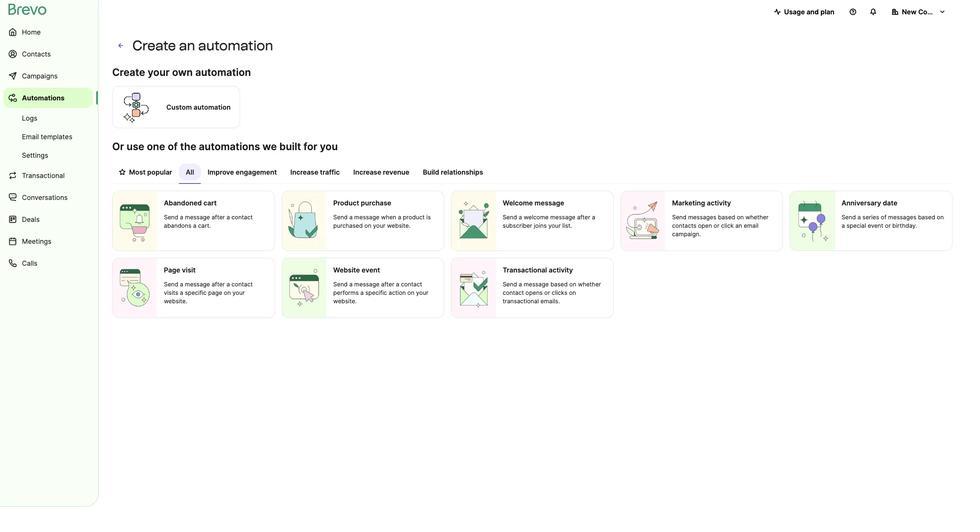 Task type: vqa. For each thing, say whether or not it's contained in the screenshot.
your inside the Send a message after a contact visits a specific page on your website.
yes



Task type: locate. For each thing, give the bounding box(es) containing it.
1 vertical spatial event
[[362, 266, 380, 274]]

send inside send a welcome message after a subscriber joins your list.
[[503, 214, 518, 221]]

2 horizontal spatial website.
[[387, 222, 411, 229]]

event
[[869, 222, 884, 229], [362, 266, 380, 274]]

1 horizontal spatial activity
[[707, 199, 732, 207]]

1 vertical spatial create
[[112, 66, 145, 79]]

or inside send a message based on whether contact opens or clicks on transactional emails.
[[545, 289, 551, 296]]

is
[[427, 214, 431, 221]]

special
[[847, 222, 867, 229]]

1 messages from the left
[[689, 214, 717, 221]]

tab list
[[112, 164, 953, 184]]

messages inside send messages based on whether contacts open or click an email campaign.
[[689, 214, 717, 221]]

1 horizontal spatial specific
[[366, 289, 387, 296]]

increase
[[291, 168, 319, 177], [354, 168, 382, 177]]

send for abandoned
[[164, 214, 178, 221]]

of right series
[[882, 214, 887, 221]]

send a welcome message after a subscriber joins your list.
[[503, 214, 596, 229]]

a
[[180, 214, 183, 221], [227, 214, 230, 221], [350, 214, 353, 221], [398, 214, 402, 221], [519, 214, 523, 221], [592, 214, 596, 221], [858, 214, 862, 221], [193, 222, 197, 229], [842, 222, 846, 229], [180, 281, 183, 288], [227, 281, 230, 288], [350, 281, 353, 288], [396, 281, 400, 288], [519, 281, 523, 288], [180, 289, 183, 296], [361, 289, 364, 296]]

1 specific from the left
[[185, 289, 207, 296]]

0 vertical spatial whether
[[746, 214, 769, 221]]

messages up birthday.
[[889, 214, 917, 221]]

abandons
[[164, 222, 192, 229]]

0 horizontal spatial or
[[545, 289, 551, 296]]

0 vertical spatial activity
[[707, 199, 732, 207]]

send for transactional
[[503, 281, 518, 288]]

0 horizontal spatial increase
[[291, 168, 319, 177]]

2 vertical spatial automation
[[194, 103, 231, 111]]

2 messages from the left
[[889, 214, 917, 221]]

specific
[[185, 289, 207, 296], [366, 289, 387, 296]]

send
[[164, 214, 178, 221], [334, 214, 348, 221], [503, 214, 518, 221], [673, 214, 687, 221], [842, 214, 857, 221], [164, 281, 178, 288], [334, 281, 348, 288], [503, 281, 518, 288]]

automation
[[198, 38, 273, 54], [195, 66, 251, 79], [194, 103, 231, 111]]

1 horizontal spatial of
[[882, 214, 887, 221]]

specific left the page
[[185, 289, 207, 296]]

when
[[381, 214, 397, 221]]

an right click
[[736, 222, 743, 229]]

send for page
[[164, 281, 178, 288]]

of left the
[[168, 141, 178, 153]]

website. down performs
[[334, 298, 357, 305]]

on inside send a message after a contact performs a specific action on your website.
[[408, 289, 415, 296]]

visits
[[164, 289, 178, 296]]

send inside send messages based on whether contacts open or click an email campaign.
[[673, 214, 687, 221]]

contact inside send a message after a contact abandons a cart.
[[232, 214, 253, 221]]

or inside send messages based on whether contacts open or click an email campaign.
[[714, 222, 720, 229]]

0 horizontal spatial of
[[168, 141, 178, 153]]

0 vertical spatial event
[[869, 222, 884, 229]]

engagement
[[236, 168, 277, 177]]

list.
[[563, 222, 573, 229]]

send inside send a message after a contact abandons a cart.
[[164, 214, 178, 221]]

on inside send a series of messages based on a special event or birthday.
[[938, 214, 945, 221]]

popular
[[147, 168, 172, 177]]

1 horizontal spatial an
[[736, 222, 743, 229]]

custom
[[167, 103, 192, 111]]

message down product purchase
[[355, 214, 380, 221]]

contact inside send a message based on whether contact opens or clicks on transactional emails.
[[503, 289, 524, 296]]

message up cart.
[[185, 214, 210, 221]]

contact for website event
[[401, 281, 423, 288]]

on inside send messages based on whether contacts open or click an email campaign.
[[738, 214, 745, 221]]

messages up the open
[[689, 214, 717, 221]]

increase left traffic
[[291, 168, 319, 177]]

traffic
[[320, 168, 340, 177]]

1 vertical spatial activity
[[549, 266, 573, 274]]

message inside send a message after a contact abandons a cart.
[[185, 214, 210, 221]]

1 vertical spatial transactional
[[503, 266, 548, 274]]

of
[[168, 141, 178, 153], [882, 214, 887, 221]]

transactional down settings link
[[22, 171, 65, 180]]

send inside send a message when a product is purchased on your website.
[[334, 214, 348, 221]]

built
[[280, 141, 301, 153]]

purchase
[[361, 199, 392, 207]]

send up visits
[[164, 281, 178, 288]]

usage and plan
[[785, 8, 835, 16]]

send inside send a message after a contact performs a specific action on your website.
[[334, 281, 348, 288]]

company
[[919, 8, 950, 16]]

marketing
[[673, 199, 706, 207]]

an up own
[[179, 38, 195, 54]]

use
[[127, 141, 144, 153]]

send up contacts
[[673, 214, 687, 221]]

1 vertical spatial whether
[[579, 281, 602, 288]]

1 vertical spatial an
[[736, 222, 743, 229]]

your right 'action' at left bottom
[[416, 289, 429, 296]]

or
[[714, 222, 720, 229], [886, 222, 892, 229], [545, 289, 551, 296]]

or left click
[[714, 222, 720, 229]]

build
[[423, 168, 440, 177]]

send inside send a message based on whether contact opens or clicks on transactional emails.
[[503, 281, 518, 288]]

send inside send a series of messages based on a special event or birthday.
[[842, 214, 857, 221]]

transactional
[[22, 171, 65, 180], [503, 266, 548, 274]]

after inside send a message after a contact visits a specific page on your website.
[[212, 281, 225, 288]]

page visit
[[164, 266, 196, 274]]

0 horizontal spatial based
[[551, 281, 568, 288]]

activity
[[707, 199, 732, 207], [549, 266, 573, 274]]

2 horizontal spatial or
[[886, 222, 892, 229]]

deals link
[[3, 209, 93, 230]]

after inside send a welcome message after a subscriber joins your list.
[[578, 214, 591, 221]]

product
[[334, 199, 359, 207]]

specific inside send a message after a contact performs a specific action on your website.
[[366, 289, 387, 296]]

1 horizontal spatial messages
[[889, 214, 917, 221]]

0 vertical spatial of
[[168, 141, 178, 153]]

send up subscriber at the top right
[[503, 214, 518, 221]]

transactional up opens
[[503, 266, 548, 274]]

1 horizontal spatial based
[[719, 214, 736, 221]]

send inside send a message after a contact visits a specific page on your website.
[[164, 281, 178, 288]]

send up special
[[842, 214, 857, 221]]

of for the
[[168, 141, 178, 153]]

your inside send a message after a contact visits a specific page on your website.
[[233, 289, 245, 296]]

tab list containing most popular
[[112, 164, 953, 184]]

increase for increase revenue
[[354, 168, 382, 177]]

contact inside send a message after a contact visits a specific page on your website.
[[232, 281, 253, 288]]

your inside send a message after a contact performs a specific action on your website.
[[416, 289, 429, 296]]

home
[[22, 28, 41, 36]]

1 horizontal spatial whether
[[746, 214, 769, 221]]

transactional link
[[3, 166, 93, 186]]

send up abandons
[[164, 214, 178, 221]]

0 horizontal spatial messages
[[689, 214, 717, 221]]

0 vertical spatial create
[[133, 38, 176, 54]]

send messages based on whether contacts open or click an email campaign.
[[673, 214, 769, 238]]

increase for increase traffic
[[291, 168, 319, 177]]

page
[[208, 289, 222, 296]]

of inside send a series of messages based on a special event or birthday.
[[882, 214, 887, 221]]

activity for transactional activity
[[549, 266, 573, 274]]

1 vertical spatial automation
[[195, 66, 251, 79]]

the
[[180, 141, 197, 153]]

0 horizontal spatial transactional
[[22, 171, 65, 180]]

settings link
[[3, 147, 93, 164]]

dxrbf image
[[119, 169, 126, 176]]

1 horizontal spatial increase
[[354, 168, 382, 177]]

messages
[[689, 214, 717, 221], [889, 214, 917, 221]]

contact inside send a message after a contact performs a specific action on your website.
[[401, 281, 423, 288]]

specific left 'action' at left bottom
[[366, 289, 387, 296]]

email templates link
[[3, 128, 93, 145]]

your down when
[[373, 222, 386, 229]]

date
[[884, 199, 898, 207]]

abandoned
[[164, 199, 202, 207]]

activity up 'clicks'
[[549, 266, 573, 274]]

message up list. at the right of page
[[551, 214, 576, 221]]

website. inside send a message after a contact performs a specific action on your website.
[[334, 298, 357, 305]]

visit
[[182, 266, 196, 274]]

0 vertical spatial transactional
[[22, 171, 65, 180]]

create for create your own automation
[[112, 66, 145, 79]]

or left birthday.
[[886, 222, 892, 229]]

new company button
[[886, 3, 953, 20]]

product
[[403, 214, 425, 221]]

1 horizontal spatial website.
[[334, 298, 357, 305]]

0 horizontal spatial activity
[[549, 266, 573, 274]]

message up send a welcome message after a subscriber joins your list. at the top
[[535, 199, 565, 207]]

send up performs
[[334, 281, 348, 288]]

message inside send a message when a product is purchased on your website.
[[355, 214, 380, 221]]

website. inside send a message when a product is purchased on your website.
[[387, 222, 411, 229]]

create
[[133, 38, 176, 54], [112, 66, 145, 79]]

website. down when
[[387, 222, 411, 229]]

your inside send a message when a product is purchased on your website.
[[373, 222, 386, 229]]

0 horizontal spatial event
[[362, 266, 380, 274]]

for
[[304, 141, 318, 153]]

increase left the revenue
[[354, 168, 382, 177]]

improve engagement
[[208, 168, 277, 177]]

after inside send a message after a contact performs a specific action on your website.
[[381, 281, 395, 288]]

0 horizontal spatial whether
[[579, 281, 602, 288]]

website. inside send a message after a contact visits a specific page on your website.
[[164, 298, 188, 305]]

contact
[[232, 214, 253, 221], [232, 281, 253, 288], [401, 281, 423, 288], [503, 289, 524, 296]]

1 vertical spatial of
[[882, 214, 887, 221]]

cart.
[[198, 222, 211, 229]]

message inside send a message after a contact visits a specific page on your website.
[[185, 281, 210, 288]]

send up transactional
[[503, 281, 518, 288]]

0 horizontal spatial website.
[[164, 298, 188, 305]]

website. down visits
[[164, 298, 188, 305]]

1 horizontal spatial event
[[869, 222, 884, 229]]

send for marketing
[[673, 214, 687, 221]]

after for website event
[[381, 281, 395, 288]]

send up purchased
[[334, 214, 348, 221]]

message inside send a message after a contact performs a specific action on your website.
[[355, 281, 380, 288]]

message
[[535, 199, 565, 207], [185, 214, 210, 221], [355, 214, 380, 221], [551, 214, 576, 221], [185, 281, 210, 288], [355, 281, 380, 288], [524, 281, 549, 288]]

message inside send a message based on whether contact opens or clicks on transactional emails.
[[524, 281, 549, 288]]

0 horizontal spatial an
[[179, 38, 195, 54]]

based
[[719, 214, 736, 221], [919, 214, 936, 221], [551, 281, 568, 288]]

message for transactional activity
[[524, 281, 549, 288]]

2 horizontal spatial based
[[919, 214, 936, 221]]

meetings link
[[3, 231, 93, 252]]

specific inside send a message after a contact visits a specific page on your website.
[[185, 289, 207, 296]]

0 horizontal spatial specific
[[185, 289, 207, 296]]

website
[[334, 266, 360, 274]]

of for messages
[[882, 214, 887, 221]]

2 increase from the left
[[354, 168, 382, 177]]

your
[[148, 66, 170, 79], [373, 222, 386, 229], [549, 222, 561, 229], [233, 289, 245, 296], [416, 289, 429, 296]]

after inside send a message after a contact abandons a cart.
[[212, 214, 225, 221]]

custom automation button
[[112, 85, 240, 130]]

automation inside custom automation button
[[194, 103, 231, 111]]

your left list. at the right of page
[[549, 222, 561, 229]]

event right website
[[362, 266, 380, 274]]

or up emails.
[[545, 289, 551, 296]]

automations link
[[3, 88, 93, 108]]

anniversary date
[[842, 199, 898, 207]]

messages inside send a series of messages based on a special event or birthday.
[[889, 214, 917, 221]]

your left own
[[148, 66, 170, 79]]

activity up send messages based on whether contacts open or click an email campaign.
[[707, 199, 732, 207]]

website. for website event
[[334, 298, 357, 305]]

on inside send a message after a contact visits a specific page on your website.
[[224, 289, 231, 296]]

whether
[[746, 214, 769, 221], [579, 281, 602, 288]]

conversations link
[[3, 187, 93, 208]]

click
[[722, 222, 734, 229]]

clicks
[[552, 289, 568, 296]]

event down series
[[869, 222, 884, 229]]

1 horizontal spatial transactional
[[503, 266, 548, 274]]

email templates
[[22, 133, 72, 141]]

message down visit
[[185, 281, 210, 288]]

0 vertical spatial an
[[179, 38, 195, 54]]

message down 'website event'
[[355, 281, 380, 288]]

or inside send a series of messages based on a special event or birthday.
[[886, 222, 892, 229]]

welcome message
[[503, 199, 565, 207]]

website. for page visit
[[164, 298, 188, 305]]

on
[[738, 214, 745, 221], [938, 214, 945, 221], [365, 222, 372, 229], [570, 281, 577, 288], [224, 289, 231, 296], [408, 289, 415, 296], [570, 289, 577, 296]]

2 specific from the left
[[366, 289, 387, 296]]

one
[[147, 141, 165, 153]]

message inside send a welcome message after a subscriber joins your list.
[[551, 214, 576, 221]]

1 horizontal spatial or
[[714, 222, 720, 229]]

welcome
[[524, 214, 549, 221]]

your right the page
[[233, 289, 245, 296]]

build relationships
[[423, 168, 484, 177]]

a inside send a message based on whether contact opens or clicks on transactional emails.
[[519, 281, 523, 288]]

message up opens
[[524, 281, 549, 288]]

1 increase from the left
[[291, 168, 319, 177]]

increase revenue
[[354, 168, 410, 177]]

0 vertical spatial automation
[[198, 38, 273, 54]]

based inside send messages based on whether contacts open or click an email campaign.
[[719, 214, 736, 221]]



Task type: describe. For each thing, give the bounding box(es) containing it.
open
[[699, 222, 713, 229]]

own
[[172, 66, 193, 79]]

send for welcome
[[503, 214, 518, 221]]

emails.
[[541, 298, 560, 305]]

send a message after a contact performs a specific action on your website.
[[334, 281, 429, 305]]

automations
[[199, 141, 260, 153]]

send a message based on whether contact opens or clicks on transactional emails.
[[503, 281, 602, 305]]

after for page visit
[[212, 281, 225, 288]]

cart
[[204, 199, 217, 207]]

new
[[903, 8, 917, 16]]

marketing activity
[[673, 199, 732, 207]]

transactional
[[503, 298, 539, 305]]

usage and plan button
[[768, 3, 842, 20]]

increase revenue link
[[347, 164, 417, 183]]

usage
[[785, 8, 806, 16]]

purchased
[[334, 222, 363, 229]]

contact for abandoned cart
[[232, 214, 253, 221]]

send a series of messages based on a special event or birthday.
[[842, 214, 945, 229]]

and
[[807, 8, 820, 16]]

joins
[[534, 222, 547, 229]]

contacts
[[673, 222, 697, 229]]

most
[[129, 168, 146, 177]]

whether inside send a message based on whether contact opens or clicks on transactional emails.
[[579, 281, 602, 288]]

campaign.
[[673, 231, 702, 238]]

send a message when a product is purchased on your website.
[[334, 214, 431, 229]]

or use one of the automations we built for you
[[112, 141, 338, 153]]

whether inside send messages based on whether contacts open or click an email campaign.
[[746, 214, 769, 221]]

create an automation
[[133, 38, 273, 54]]

message for abandoned cart
[[185, 214, 210, 221]]

send for product
[[334, 214, 348, 221]]

new company
[[903, 8, 950, 16]]

deals
[[22, 215, 40, 224]]

settings
[[22, 151, 48, 160]]

plan
[[821, 8, 835, 16]]

based inside send a series of messages based on a special event or birthday.
[[919, 214, 936, 221]]

page
[[164, 266, 180, 274]]

transactional activity
[[503, 266, 573, 274]]

transactional for transactional
[[22, 171, 65, 180]]

after for abandoned cart
[[212, 214, 225, 221]]

custom automation
[[167, 103, 231, 111]]

series
[[863, 214, 880, 221]]

abandoned cart
[[164, 199, 217, 207]]

campaigns
[[22, 72, 58, 80]]

welcome
[[503, 199, 533, 207]]

all
[[186, 168, 194, 177]]

revenue
[[383, 168, 410, 177]]

logs
[[22, 114, 37, 122]]

meetings
[[22, 237, 52, 246]]

conversations
[[22, 193, 68, 202]]

performs
[[334, 289, 359, 296]]

email
[[744, 222, 759, 229]]

automations
[[22, 94, 65, 102]]

logs link
[[3, 110, 93, 127]]

or
[[112, 141, 124, 153]]

improve engagement link
[[201, 164, 284, 183]]

we
[[263, 141, 277, 153]]

transactional for transactional activity
[[503, 266, 548, 274]]

increase traffic link
[[284, 164, 347, 183]]

opens
[[526, 289, 543, 296]]

you
[[320, 141, 338, 153]]

calls
[[22, 259, 37, 268]]

specific for event
[[366, 289, 387, 296]]

most popular link
[[112, 164, 179, 183]]

most popular
[[129, 168, 172, 177]]

birthday.
[[893, 222, 918, 229]]

improve
[[208, 168, 234, 177]]

message for page visit
[[185, 281, 210, 288]]

message for product purchase
[[355, 214, 380, 221]]

all link
[[179, 164, 201, 184]]

templates
[[41, 133, 72, 141]]

activity for marketing activity
[[707, 199, 732, 207]]

create for create an automation
[[133, 38, 176, 54]]

increase traffic
[[291, 168, 340, 177]]

campaigns link
[[3, 66, 93, 86]]

anniversary
[[842, 199, 882, 207]]

create your own automation
[[112, 66, 251, 79]]

build relationships link
[[417, 164, 490, 183]]

event inside send a series of messages based on a special event or birthday.
[[869, 222, 884, 229]]

contact for page visit
[[232, 281, 253, 288]]

website event
[[334, 266, 380, 274]]

home link
[[3, 22, 93, 42]]

send a message after a contact abandons a cart.
[[164, 214, 253, 229]]

email
[[22, 133, 39, 141]]

send for anniversary
[[842, 214, 857, 221]]

product purchase
[[334, 199, 392, 207]]

on inside send a message when a product is purchased on your website.
[[365, 222, 372, 229]]

send for website
[[334, 281, 348, 288]]

relationships
[[441, 168, 484, 177]]

message for website event
[[355, 281, 380, 288]]

action
[[389, 289, 406, 296]]

contacts link
[[3, 44, 93, 64]]

specific for visit
[[185, 289, 207, 296]]

based inside send a message based on whether contact opens or clicks on transactional emails.
[[551, 281, 568, 288]]

an inside send messages based on whether contacts open or click an email campaign.
[[736, 222, 743, 229]]

your inside send a welcome message after a subscriber joins your list.
[[549, 222, 561, 229]]



